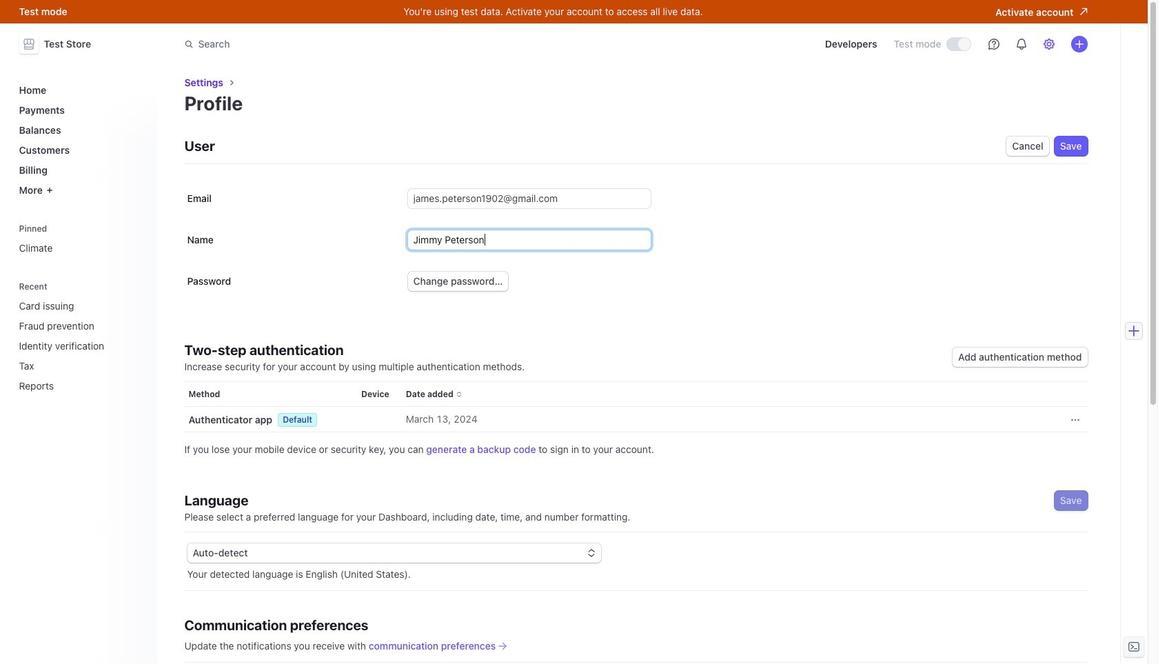 Task type: describe. For each thing, give the bounding box(es) containing it.
core navigation links element
[[13, 79, 149, 201]]

help image
[[989, 39, 1000, 50]]

Search text field
[[176, 31, 565, 57]]

row actions image
[[1072, 416, 1080, 424]]

Test mode checkbox
[[947, 38, 971, 50]]

notifications image
[[1016, 39, 1027, 50]]



Task type: locate. For each thing, give the bounding box(es) containing it.
recent element
[[13, 281, 149, 397], [13, 295, 149, 397]]

settings image
[[1044, 39, 1055, 50]]

2 recent element from the top
[[13, 295, 149, 397]]

None search field
[[176, 31, 565, 57]]

None email field
[[408, 189, 651, 208]]

1 recent element from the top
[[13, 281, 149, 397]]

None text field
[[408, 230, 651, 250]]

pinned element
[[13, 223, 149, 259]]



Task type: vqa. For each thing, say whether or not it's contained in the screenshot.
email field
yes



